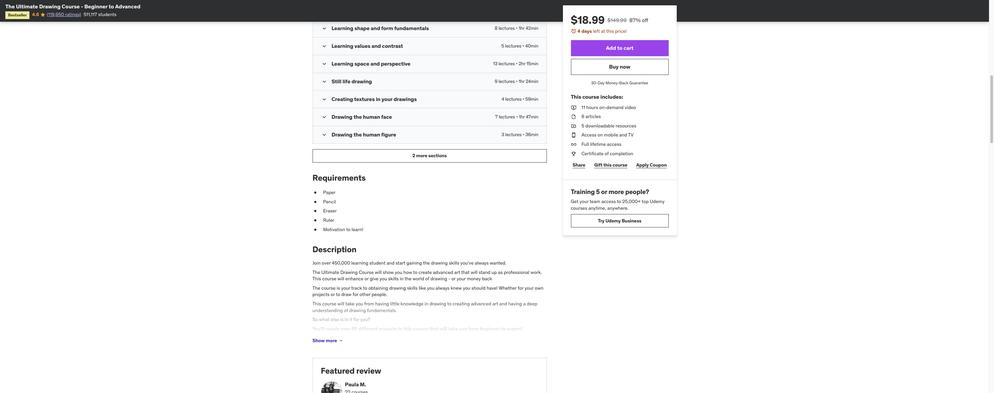 Task type: describe. For each thing, give the bounding box(es) containing it.
wanted.
[[490, 260, 507, 266]]

42min
[[526, 25, 539, 31]]

still
[[332, 78, 342, 85]]

featured review
[[321, 366, 381, 376]]

buy now
[[609, 63, 631, 70]]

anytime,
[[589, 205, 606, 211]]

add
[[606, 45, 616, 51]]

should
[[472, 285, 486, 291]]

lectures for perspective
[[499, 60, 515, 66]]

1 vertical spatial 1hr
[[519, 78, 525, 84]]

top
[[642, 199, 649, 205]]

small image for learning space and perspective
[[321, 60, 328, 67]]

lectures for form
[[499, 25, 515, 31]]

the up create
[[423, 260, 430, 266]]

the up drawing the human figure
[[354, 113, 362, 120]]

59min
[[526, 96, 539, 102]]

certificate of completion
[[582, 151, 634, 157]]

15min
[[527, 60, 539, 66]]

8 lectures • 1hr 42min
[[495, 25, 539, 31]]

share button
[[571, 158, 587, 172]]

450,000 learning
[[332, 260, 368, 266]]

the down drawing the human face
[[354, 131, 362, 138]]

your up the draw
[[341, 285, 350, 291]]

drawing down drawing the human face
[[332, 131, 353, 138]]

contrast
[[382, 42, 403, 49]]

business
[[622, 218, 642, 224]]

9 lectures • 1hr 24min
[[495, 78, 539, 84]]

you right knew
[[463, 285, 471, 291]]

lifetime
[[590, 141, 606, 147]]

or left the draw
[[331, 292, 335, 298]]

this inside join over 450,000 learning student and start gaining the drawing skills you've always wanted. the ultimate drawing course will show you how to create advanced art that will stand up as professional work. this course will enhance or give you skills in the world of drawing - or your money back the course is your track to obtaining drawing skills like you always knew you should have! whether for your own projects or to draw for other people. this course will take you from having little knowledge in drawing to creating advanced art and having a deep understanding of drawing fundamentals. so what else is in it for you? you'll create over 50 different projects in this course that will take you from beginner to expert!
[[404, 326, 412, 332]]

0 vertical spatial ultimate
[[16, 3, 38, 10]]

small image for still life drawing
[[321, 78, 328, 85]]

udemy inside training 5 or more people? get your team access to 25,000+ top udemy courses anytime, anywhere.
[[650, 199, 665, 205]]

apply coupon button
[[635, 158, 669, 172]]

to up other
[[363, 285, 367, 291]]

gift this course
[[594, 162, 628, 168]]

lectures for contrast
[[505, 43, 522, 49]]

24min
[[526, 78, 539, 84]]

try udemy business link
[[571, 214, 669, 228]]

this inside gift this course link
[[604, 162, 612, 168]]

course inside join over 450,000 learning student and start gaining the drawing skills you've always wanted. the ultimate drawing course will show you how to create advanced art that will stand up as professional work. this course will enhance or give you skills in the world of drawing - or your money back the course is your track to obtaining drawing skills like you always knew you should have! whether for your own projects or to draw for other people. this course will take you from having little knowledge in drawing to creating advanced art and having a deep understanding of drawing fundamentals. so what else is in it for you? you'll create over 50 different projects in this course that will take you from beginner to expert!
[[359, 269, 374, 275]]

in right textures
[[376, 96, 381, 102]]

0 horizontal spatial from
[[364, 301, 374, 307]]

your up face
[[382, 96, 393, 102]]

show
[[383, 269, 394, 275]]

drawing the human face
[[332, 113, 392, 120]]

life
[[343, 78, 351, 85]]

in down little
[[398, 326, 403, 332]]

to left learn!
[[346, 227, 351, 233]]

motivation to learn!
[[323, 227, 363, 233]]

6 articles
[[582, 114, 601, 120]]

you down show
[[380, 276, 387, 282]]

buy
[[609, 63, 619, 70]]

1 vertical spatial art
[[493, 301, 498, 307]]

your up knew
[[457, 276, 466, 282]]

add to cart
[[606, 45, 634, 51]]

and down "whether"
[[499, 301, 507, 307]]

tv
[[628, 132, 634, 138]]

you left how
[[395, 269, 402, 275]]

in down how
[[400, 276, 404, 282]]

give
[[370, 276, 379, 282]]

• for face
[[516, 114, 518, 120]]

your inside training 5 or more people? get your team access to 25,000+ top udemy courses anytime, anywhere.
[[580, 199, 589, 205]]

drawings
[[394, 96, 417, 102]]

0 horizontal spatial projects
[[313, 292, 330, 298]]

xsmall image for full lifetime access
[[571, 141, 576, 148]]

drawing right life
[[352, 78, 372, 85]]

0 vertical spatial is
[[337, 285, 340, 291]]

off
[[642, 17, 648, 23]]

lectures right 9 at the top of page
[[499, 78, 515, 84]]

learning for learning values and contrast
[[332, 42, 353, 49]]

to up students
[[109, 3, 114, 10]]

and right "space"
[[371, 60, 380, 67]]

and left "form"
[[371, 25, 380, 31]]

learn!
[[352, 227, 363, 233]]

• for your
[[523, 96, 525, 102]]

show
[[313, 338, 325, 344]]

1 vertical spatial for
[[353, 292, 358, 298]]

- inside join over 450,000 learning student and start gaining the drawing skills you've always wanted. the ultimate drawing course will show you how to create advanced art that will stand up as professional work. this course will enhance or give you skills in the world of drawing - or your money back the course is your track to obtaining drawing skills like you always knew you should have! whether for your own projects or to draw for other people. this course will take you from having little knowledge in drawing to creating advanced art and having a deep understanding of drawing fundamentals. so what else is in it for you? you'll create over 50 different projects in this course that will take you from beginner to expert!
[[448, 276, 450, 282]]

your left own
[[525, 285, 534, 291]]

the ultimate drawing course - beginner to advanced
[[5, 3, 140, 10]]

creating textures in your drawings
[[332, 96, 417, 102]]

0 vertical spatial this
[[606, 28, 614, 34]]

alarm image
[[571, 28, 576, 34]]

25,000+
[[623, 199, 641, 205]]

full lifetime access
[[582, 141, 622, 147]]

this course includes:
[[571, 94, 623, 100]]

4.6
[[32, 12, 39, 18]]

you down other
[[356, 301, 363, 307]]

• left 24min
[[516, 78, 518, 84]]

8
[[495, 25, 498, 31]]

or left give
[[365, 276, 369, 282]]

to left expert!
[[501, 326, 506, 332]]

try udemy business
[[598, 218, 642, 224]]

textures
[[354, 96, 375, 102]]

get
[[571, 199, 579, 205]]

4 lectures • 59min
[[502, 96, 539, 102]]

how
[[404, 269, 412, 275]]

drawing up (119,950 at the top left of the page
[[39, 3, 61, 10]]

form
[[381, 25, 393, 31]]

xsmall image for pencil
[[313, 199, 318, 205]]

try
[[598, 218, 605, 224]]

47min
[[526, 114, 539, 120]]

4 for 4 lectures • 59min
[[502, 96, 504, 102]]

paula mercier image
[[321, 382, 342, 393]]

enhance
[[346, 276, 364, 282]]

0 vertical spatial art
[[454, 269, 460, 275]]

small image for learning values and contrast
[[321, 43, 328, 49]]

7 lectures • 1hr 47min
[[495, 114, 539, 120]]

m.
[[360, 381, 366, 388]]

lectures for figure
[[505, 131, 522, 137]]

expert!
[[507, 326, 523, 332]]

0 horizontal spatial skills
[[388, 276, 399, 282]]

share
[[573, 162, 586, 168]]

deep
[[527, 301, 538, 307]]

0 vertical spatial access
[[607, 141, 622, 147]]

fundamentals
[[394, 25, 429, 31]]

people.
[[372, 292, 387, 298]]

$18.99
[[571, 13, 605, 27]]

show more button
[[313, 334, 344, 348]]

to up world
[[413, 269, 418, 275]]

human for figure
[[363, 131, 380, 138]]

2 more sections button
[[313, 149, 547, 163]]

paula
[[345, 381, 359, 388]]

join
[[313, 260, 321, 266]]

stand
[[479, 269, 491, 275]]

1 horizontal spatial always
[[475, 260, 489, 266]]

xsmall image for 5 downloadable resources
[[571, 123, 576, 129]]

now
[[620, 63, 631, 70]]

you right like
[[427, 285, 435, 291]]

5 for 5 downloadable resources
[[582, 123, 584, 129]]

drawing up create
[[431, 260, 448, 266]]

30-day money-back guarantee
[[591, 80, 648, 85]]

learning for learning shape and form fundamentals
[[332, 25, 353, 31]]

more inside training 5 or more people? get your team access to 25,000+ top udemy courses anytime, anywhere.
[[609, 188, 624, 196]]

over
[[322, 260, 331, 266]]

advanced
[[115, 3, 140, 10]]

show more
[[313, 338, 337, 344]]

1 horizontal spatial projects
[[379, 326, 397, 332]]

0 horizontal spatial take
[[345, 301, 355, 307]]

1 vertical spatial from
[[468, 326, 479, 332]]

face
[[381, 113, 392, 120]]

to left the draw
[[336, 292, 340, 298]]

0 vertical spatial of
[[605, 151, 609, 157]]

human for face
[[363, 113, 380, 120]]

beginner
[[84, 3, 108, 10]]

what
[[319, 317, 329, 323]]

ruler
[[323, 217, 334, 223]]

more for 2 more sections
[[416, 153, 428, 159]]

xsmall image for 6 articles
[[571, 114, 576, 120]]

in right knowledge
[[425, 301, 429, 307]]

1 horizontal spatial advanced
[[471, 301, 491, 307]]

0 horizontal spatial advanced
[[433, 269, 453, 275]]

training 5 or more people? get your team access to 25,000+ top udemy courses anytime, anywhere.
[[571, 188, 665, 211]]

2 horizontal spatial skills
[[449, 260, 459, 266]]

completion
[[610, 151, 634, 157]]

paula m.
[[345, 381, 366, 388]]

knowledge
[[401, 301, 424, 307]]

1 horizontal spatial that
[[461, 269, 470, 275]]



Task type: vqa. For each thing, say whether or not it's contained in the screenshot.


Task type: locate. For each thing, give the bounding box(es) containing it.
small image
[[321, 60, 328, 67], [321, 96, 328, 103], [321, 114, 328, 120], [321, 131, 328, 138]]

1 horizontal spatial 5
[[582, 123, 584, 129]]

or up anytime,
[[601, 188, 607, 196]]

$18.99 $149.99 87% off
[[571, 13, 648, 27]]

for right "it"
[[354, 317, 359, 323]]

back
[[620, 80, 629, 85]]

of down full lifetime access
[[605, 151, 609, 157]]

0 vertical spatial that
[[461, 269, 470, 275]]

1 vertical spatial the
[[313, 269, 320, 275]]

2 vertical spatial small image
[[321, 78, 328, 85]]

0 horizontal spatial ultimate
[[16, 3, 38, 10]]

1 small image from the top
[[321, 25, 328, 32]]

0 vertical spatial advanced
[[433, 269, 453, 275]]

0 horizontal spatial -
[[81, 3, 83, 10]]

access down mobile
[[607, 141, 622, 147]]

• for figure
[[523, 131, 525, 137]]

to up anywhere.
[[617, 199, 621, 205]]

1 vertical spatial skills
[[388, 276, 399, 282]]

coupon
[[650, 162, 667, 168]]

skills down show
[[388, 276, 399, 282]]

more right 2
[[416, 153, 428, 159]]

1 vertical spatial take
[[448, 326, 458, 332]]

• for form
[[516, 25, 518, 31]]

• left 2hr
[[516, 60, 518, 66]]

• for contrast
[[523, 43, 524, 49]]

0 horizontal spatial of
[[344, 308, 348, 314]]

for
[[518, 285, 524, 291], [353, 292, 358, 298], [354, 317, 359, 323]]

and up show
[[387, 260, 395, 266]]

• left 59min
[[523, 96, 525, 102]]

2
[[413, 153, 415, 159]]

course
[[583, 94, 599, 100], [613, 162, 628, 168], [322, 276, 337, 282], [322, 285, 336, 291], [322, 301, 337, 307], [413, 326, 428, 332]]

create over
[[326, 326, 351, 332]]

0 vertical spatial human
[[363, 113, 380, 120]]

gift this course link
[[593, 158, 629, 172]]

xsmall image left ruler
[[313, 217, 318, 224]]

other
[[360, 292, 371, 298]]

udemy right top
[[650, 199, 665, 205]]

this
[[606, 28, 614, 34], [604, 162, 612, 168], [404, 326, 412, 332]]

having up fundamentals.
[[375, 301, 389, 307]]

1 vertical spatial always
[[436, 285, 450, 291]]

511,117
[[84, 12, 97, 18]]

downloadable
[[586, 123, 615, 129]]

drawing up enhance
[[341, 269, 358, 275]]

5 inside training 5 or more people? get your team access to 25,000+ top udemy courses anytime, anywhere.
[[596, 188, 600, 196]]

1 vertical spatial advanced
[[471, 301, 491, 307]]

xsmall image left 11 on the right top
[[571, 104, 576, 111]]

1 vertical spatial more
[[609, 188, 624, 196]]

1 horizontal spatial 4
[[578, 28, 581, 34]]

2 vertical spatial skills
[[407, 285, 418, 291]]

draw
[[341, 292, 352, 298]]

money
[[467, 276, 481, 282]]

drawing inside join over 450,000 learning student and start gaining the drawing skills you've always wanted. the ultimate drawing course will show you how to create advanced art that will stand up as professional work. this course will enhance or give you skills in the world of drawing - or your money back the course is your track to obtaining drawing skills like you always knew you should have! whether for your own projects or to draw for other people. this course will take you from having little knowledge in drawing to creating advanced art and having a deep understanding of drawing fundamentals. so what else is in it for you? you'll create over 50 different projects in this course that will take you from beginner to expert!
[[341, 269, 358, 275]]

1 human from the top
[[363, 113, 380, 120]]

1 vertical spatial learning
[[332, 42, 353, 49]]

ultimate down over
[[322, 269, 339, 275]]

more for show more
[[326, 338, 337, 344]]

more right show
[[326, 338, 337, 344]]

2 horizontal spatial 5
[[596, 188, 600, 196]]

from left 'beginner' on the bottom of page
[[468, 326, 479, 332]]

ultimate up 4.6
[[16, 3, 38, 10]]

1 vertical spatial of
[[425, 276, 430, 282]]

2 vertical spatial this
[[313, 301, 321, 307]]

always up stand
[[475, 260, 489, 266]]

- left 'money'
[[448, 276, 450, 282]]

0 vertical spatial udemy
[[650, 199, 665, 205]]

0 vertical spatial always
[[475, 260, 489, 266]]

more up anywhere.
[[609, 188, 624, 196]]

and left tv
[[620, 132, 627, 138]]

1 vertical spatial 5
[[582, 123, 584, 129]]

1hr for face
[[519, 114, 525, 120]]

access up anywhere.
[[602, 199, 616, 205]]

2 vertical spatial the
[[313, 285, 320, 291]]

xsmall image for eraser
[[313, 208, 318, 215]]

1 learning from the top
[[332, 25, 353, 31]]

price!
[[615, 28, 627, 34]]

or inside training 5 or more people? get your team access to 25,000+ top udemy courses anytime, anywhere.
[[601, 188, 607, 196]]

drawing down create
[[431, 276, 447, 282]]

drawing the human figure
[[332, 131, 396, 138]]

1 vertical spatial human
[[363, 131, 380, 138]]

4
[[578, 28, 581, 34], [502, 96, 504, 102]]

0 vertical spatial for
[[518, 285, 524, 291]]

1 horizontal spatial take
[[448, 326, 458, 332]]

and right values on the left of the page
[[372, 42, 381, 49]]

is left track
[[337, 285, 340, 291]]

36min
[[526, 131, 539, 137]]

small image for creating textures in your drawings
[[321, 96, 328, 103]]

1 vertical spatial is
[[340, 317, 344, 323]]

always left knew
[[436, 285, 450, 291]]

4 right the alarm icon
[[578, 28, 581, 34]]

in left "it"
[[345, 317, 349, 323]]

1 horizontal spatial skills
[[407, 285, 418, 291]]

1hr left 47min
[[519, 114, 525, 120]]

create
[[419, 269, 432, 275]]

learning for learning space and perspective
[[332, 60, 353, 67]]

to left the creating
[[447, 301, 452, 307]]

2 horizontal spatial of
[[605, 151, 609, 157]]

ultimate inside join over 450,000 learning student and start gaining the drawing skills you've always wanted. the ultimate drawing course will show you how to create advanced art that will stand up as professional work. this course will enhance or give you skills in the world of drawing - or your money back the course is your track to obtaining drawing skills like you always knew you should have! whether for your own projects or to draw for other people. this course will take you from having little knowledge in drawing to creating advanced art and having a deep understanding of drawing fundamentals. so what else is in it for you? you'll create over 50 different projects in this course that will take you from beginner to expert!
[[322, 269, 339, 275]]

2 vertical spatial of
[[344, 308, 348, 314]]

2 small image from the top
[[321, 43, 328, 49]]

you've
[[461, 260, 474, 266]]

small image for drawing the human figure
[[321, 131, 328, 138]]

0 horizontal spatial art
[[454, 269, 460, 275]]

money-
[[606, 80, 620, 85]]

small image for learning shape and form fundamentals
[[321, 25, 328, 32]]

0 vertical spatial small image
[[321, 25, 328, 32]]

drawing down creating
[[332, 113, 353, 120]]

access on mobile and tv
[[582, 132, 634, 138]]

courses
[[571, 205, 587, 211]]

space
[[355, 60, 369, 67]]

advanced
[[433, 269, 453, 275], [471, 301, 491, 307]]

to inside button
[[617, 45, 623, 51]]

for down track
[[353, 292, 358, 298]]

drawing left the creating
[[430, 301, 446, 307]]

0 vertical spatial more
[[416, 153, 428, 159]]

9
[[495, 78, 498, 84]]

human left 'figure'
[[363, 131, 380, 138]]

1 vertical spatial small image
[[321, 43, 328, 49]]

0 vertical spatial 5
[[502, 43, 504, 49]]

xsmall image for certificate
[[571, 151, 576, 157]]

learning values and contrast
[[332, 42, 403, 49]]

xsmall image
[[571, 104, 576, 111], [571, 132, 576, 139], [571, 151, 576, 157], [313, 190, 318, 196], [313, 217, 318, 224]]

1 horizontal spatial ultimate
[[322, 269, 339, 275]]

0 vertical spatial this
[[571, 94, 581, 100]]

learning left values on the left of the page
[[332, 42, 353, 49]]

creating
[[332, 96, 353, 102]]

skills left like
[[407, 285, 418, 291]]

art down have!
[[493, 301, 498, 307]]

1 small image from the top
[[321, 60, 328, 67]]

to inside training 5 or more people? get your team access to 25,000+ top udemy courses anytime, anywhere.
[[617, 199, 621, 205]]

back
[[482, 276, 492, 282]]

xsmall image up share
[[571, 151, 576, 157]]

knew
[[451, 285, 462, 291]]

course up give
[[359, 269, 374, 275]]

xsmall image for access
[[571, 132, 576, 139]]

2 vertical spatial 5
[[596, 188, 600, 196]]

5 up 13 lectures • 2hr 15min
[[502, 43, 504, 49]]

eraser
[[323, 208, 337, 214]]

0 vertical spatial from
[[364, 301, 374, 307]]

is right else
[[340, 317, 344, 323]]

learning left shape
[[332, 25, 353, 31]]

0 horizontal spatial that
[[429, 326, 439, 332]]

1 vertical spatial ultimate
[[322, 269, 339, 275]]

xsmall image left paper
[[313, 190, 318, 196]]

lectures down 9 lectures • 1hr 24min
[[505, 96, 522, 102]]

30-
[[591, 80, 598, 85]]

2 more sections
[[413, 153, 447, 159]]

take down the creating
[[448, 326, 458, 332]]

1 vertical spatial access
[[602, 199, 616, 205]]

1 horizontal spatial having
[[508, 301, 522, 307]]

1 horizontal spatial udemy
[[650, 199, 665, 205]]

0 vertical spatial course
[[62, 3, 80, 10]]

0 horizontal spatial 5
[[502, 43, 504, 49]]

skills
[[449, 260, 459, 266], [388, 276, 399, 282], [407, 285, 418, 291]]

0 vertical spatial skills
[[449, 260, 459, 266]]

1 vertical spatial projects
[[379, 326, 397, 332]]

to left the cart
[[617, 45, 623, 51]]

0 horizontal spatial having
[[375, 301, 389, 307]]

track
[[351, 285, 362, 291]]

5 up team
[[596, 188, 600, 196]]

2 vertical spatial 1hr
[[519, 114, 525, 120]]

drawing up little
[[389, 285, 406, 291]]

this
[[571, 94, 581, 100], [313, 276, 321, 282], [313, 301, 321, 307]]

3 small image from the top
[[321, 114, 328, 120]]

2 vertical spatial for
[[354, 317, 359, 323]]

2 vertical spatial learning
[[332, 60, 353, 67]]

2 vertical spatial this
[[404, 326, 412, 332]]

1 having from the left
[[375, 301, 389, 307]]

figure
[[381, 131, 396, 138]]

in
[[376, 96, 381, 102], [400, 276, 404, 282], [425, 301, 429, 307], [345, 317, 349, 323], [398, 326, 403, 332]]

1 vertical spatial -
[[448, 276, 450, 282]]

2 vertical spatial more
[[326, 338, 337, 344]]

learning
[[332, 25, 353, 31], [332, 42, 353, 49], [332, 60, 353, 67]]

lectures right 3 in the top of the page
[[505, 131, 522, 137]]

small image
[[321, 25, 328, 32], [321, 43, 328, 49], [321, 78, 328, 85]]

shape
[[355, 25, 370, 31]]

add to cart button
[[571, 40, 669, 56]]

0 vertical spatial 1hr
[[519, 25, 525, 31]]

1 vertical spatial this
[[604, 162, 612, 168]]

3 lectures • 36min
[[502, 131, 539, 137]]

0 vertical spatial projects
[[313, 292, 330, 298]]

1 horizontal spatial course
[[359, 269, 374, 275]]

or up knew
[[452, 276, 456, 282]]

1 vertical spatial this
[[313, 276, 321, 282]]

xsmall image for 11
[[571, 104, 576, 111]]

xsmall image
[[571, 114, 576, 120], [571, 123, 576, 129], [571, 141, 576, 148], [313, 199, 318, 205], [313, 208, 318, 215], [313, 227, 318, 233], [338, 338, 344, 344]]

5 for 5 lectures • 40min
[[502, 43, 504, 49]]

2 having from the left
[[508, 301, 522, 307]]

apply
[[637, 162, 649, 168]]

13 lectures • 2hr 15min
[[493, 60, 539, 66]]

5 lectures • 40min
[[502, 43, 539, 49]]

2 learning from the top
[[332, 42, 353, 49]]

0 vertical spatial 4
[[578, 28, 581, 34]]

1hr for form
[[519, 25, 525, 31]]

•
[[516, 25, 518, 31], [523, 43, 524, 49], [516, 60, 518, 66], [516, 78, 518, 84], [523, 96, 525, 102], [516, 114, 518, 120], [523, 131, 525, 137]]

days
[[582, 28, 592, 34]]

2 human from the top
[[363, 131, 380, 138]]

lectures right 8
[[499, 25, 515, 31]]

0 horizontal spatial course
[[62, 3, 80, 10]]

4 days left at this price!
[[578, 28, 627, 34]]

lectures right 7
[[499, 114, 515, 120]]

50 different
[[352, 326, 378, 332]]

lectures for face
[[499, 114, 515, 120]]

left
[[593, 28, 600, 34]]

beginner
[[480, 326, 500, 332]]

this right gift
[[604, 162, 612, 168]]

0 vertical spatial take
[[345, 301, 355, 307]]

the down how
[[405, 276, 412, 282]]

0 vertical spatial learning
[[332, 25, 353, 31]]

4 small image from the top
[[321, 131, 328, 138]]

1 vertical spatial course
[[359, 269, 374, 275]]

pencil
[[323, 199, 336, 205]]

lectures
[[499, 25, 515, 31], [505, 43, 522, 49], [499, 60, 515, 66], [499, 78, 515, 84], [505, 96, 522, 102], [499, 114, 515, 120], [505, 131, 522, 137]]

• left 47min
[[516, 114, 518, 120]]

0 horizontal spatial 4
[[502, 96, 504, 102]]

1 vertical spatial 4
[[502, 96, 504, 102]]

2 small image from the top
[[321, 96, 328, 103]]

small image for drawing the human face
[[321, 114, 328, 120]]

course up ratings)
[[62, 3, 80, 10]]

review
[[356, 366, 381, 376]]

• left 42min
[[516, 25, 518, 31]]

lectures right 13
[[499, 60, 515, 66]]

0 horizontal spatial more
[[326, 338, 337, 344]]

1 horizontal spatial of
[[425, 276, 430, 282]]

0 horizontal spatial udemy
[[606, 218, 621, 224]]

you down the creating
[[459, 326, 467, 332]]

1hr left 24min
[[519, 78, 525, 84]]

1 vertical spatial udemy
[[606, 218, 621, 224]]

having
[[375, 301, 389, 307], [508, 301, 522, 307]]

advanced down should
[[471, 301, 491, 307]]

take down the draw
[[345, 301, 355, 307]]

lectures up 13 lectures • 2hr 15min
[[505, 43, 522, 49]]

drawing up "it"
[[349, 308, 366, 314]]

• for perspective
[[516, 60, 518, 66]]

2 horizontal spatial more
[[609, 188, 624, 196]]

projects up understanding
[[313, 292, 330, 298]]

this down knowledge
[[404, 326, 412, 332]]

from
[[364, 301, 374, 307], [468, 326, 479, 332]]

work.
[[531, 269, 542, 275]]

this right at
[[606, 28, 614, 34]]

your up courses
[[580, 199, 589, 205]]

projects down fundamentals.
[[379, 326, 397, 332]]

of down create
[[425, 276, 430, 282]]

gift
[[594, 162, 603, 168]]

- up ratings)
[[81, 3, 83, 10]]

1 horizontal spatial from
[[468, 326, 479, 332]]

0 horizontal spatial always
[[436, 285, 450, 291]]

access inside training 5 or more people? get your team access to 25,000+ top udemy courses anytime, anywhere.
[[602, 199, 616, 205]]

skills left you've
[[449, 260, 459, 266]]

sections
[[428, 153, 447, 159]]

1 horizontal spatial more
[[416, 153, 428, 159]]

87%
[[630, 17, 641, 23]]

human left face
[[363, 113, 380, 120]]

is
[[337, 285, 340, 291], [340, 317, 344, 323]]

as
[[498, 269, 503, 275]]

(119,950
[[47, 12, 64, 18]]

-
[[81, 3, 83, 10], [448, 276, 450, 282]]

at
[[601, 28, 605, 34]]

art up knew
[[454, 269, 460, 275]]

• left 40min
[[523, 43, 524, 49]]

1 horizontal spatial art
[[493, 301, 498, 307]]

udemy right 'try'
[[606, 218, 621, 224]]

drawing
[[352, 78, 372, 85], [431, 260, 448, 266], [431, 276, 447, 282], [389, 285, 406, 291], [430, 301, 446, 307], [349, 308, 366, 314]]

40min
[[525, 43, 539, 49]]

xsmall image for motivation to learn!
[[313, 227, 318, 233]]

0 vertical spatial -
[[81, 3, 83, 10]]

3 learning from the top
[[332, 60, 353, 67]]

1 vertical spatial that
[[429, 326, 439, 332]]

will
[[375, 269, 382, 275], [471, 269, 478, 275], [338, 276, 344, 282], [338, 301, 344, 307], [440, 326, 447, 332]]

you?
[[361, 317, 370, 323]]

3 small image from the top
[[321, 78, 328, 85]]

xsmall image inside show more button
[[338, 338, 344, 344]]

anywhere.
[[608, 205, 629, 211]]

0 vertical spatial the
[[5, 3, 15, 10]]

4 for 4 days left at this price!
[[578, 28, 581, 34]]

perspective
[[381, 60, 411, 67]]

so
[[313, 317, 318, 323]]

lectures for your
[[505, 96, 522, 102]]



